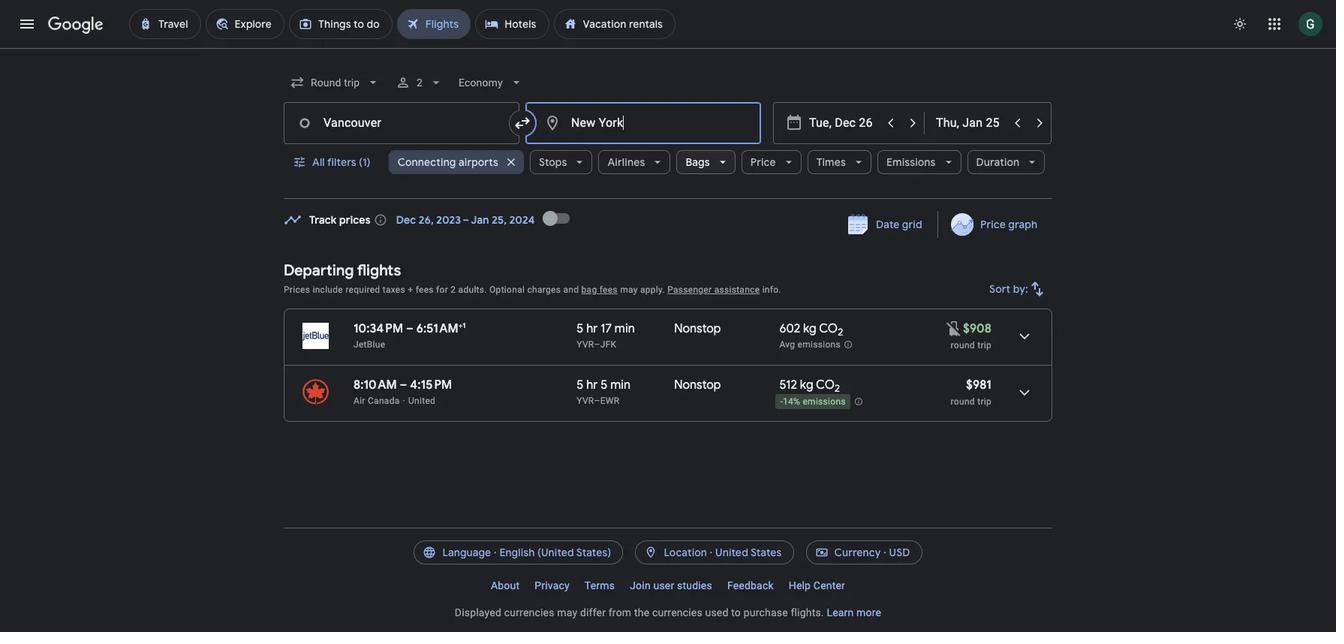 Task type: locate. For each thing, give the bounding box(es) containing it.
+ right taxes
[[408, 285, 413, 295]]

united for united
[[408, 396, 436, 406]]

0 vertical spatial yvr
[[577, 339, 594, 350]]

1 horizontal spatial fees
[[600, 285, 618, 295]]

min
[[615, 321, 635, 336], [611, 378, 631, 393]]

min for 5 hr 17 min
[[615, 321, 635, 336]]

round down this price for this flight doesn't include overhead bin access. if you need a carry-on bag, use the bags filter to update prices. icon
[[951, 340, 975, 351]]

join user studies link
[[623, 574, 720, 598]]

jfk
[[600, 339, 617, 350]]

may left differ
[[557, 607, 578, 619]]

6:51 am
[[416, 321, 459, 336]]

yvr for 5 hr 5 min
[[577, 396, 594, 406]]

1 fees from the left
[[416, 285, 434, 295]]

round down $981 text box in the right of the page
[[951, 396, 975, 407]]

Departure time: 10:34 PM. text field
[[354, 321, 403, 336]]

2 fees from the left
[[600, 285, 618, 295]]

airlines
[[608, 155, 645, 169]]

Arrival time: 4:15 PM. text field
[[410, 378, 452, 393]]

1 horizontal spatial price
[[980, 218, 1006, 231]]

14%
[[783, 397, 800, 407]]

air canada
[[354, 396, 400, 406]]

2 currencies from the left
[[652, 607, 703, 619]]

emissions button
[[878, 144, 961, 180]]

co inside 602 kg co 2
[[819, 321, 838, 336]]

states
[[751, 546, 782, 559]]

may
[[620, 285, 638, 295], [557, 607, 578, 619]]

fees right the bag on the left top
[[600, 285, 618, 295]]

1 vertical spatial round
[[951, 396, 975, 407]]

None search field
[[284, 65, 1053, 199]]

assistance
[[714, 285, 760, 295]]

emissions
[[798, 340, 841, 350], [803, 397, 846, 407]]

required
[[346, 285, 380, 295]]

5 left '17'
[[577, 321, 584, 336]]

location
[[664, 546, 707, 559]]

yvr left ewr
[[577, 396, 594, 406]]

dec
[[396, 213, 416, 227]]

0 vertical spatial price
[[751, 155, 776, 169]]

currencies down privacy
[[504, 607, 555, 619]]

– down total duration 5 hr 17 min. element
[[594, 339, 600, 350]]

yvr inside 5 hr 5 min yvr – ewr
[[577, 396, 594, 406]]

None field
[[284, 69, 387, 96], [453, 69, 530, 96], [284, 69, 387, 96], [453, 69, 530, 96]]

help
[[789, 580, 811, 592]]

hr for 17
[[587, 321, 598, 336]]

$908
[[963, 321, 992, 336]]

kg up avg emissions
[[803, 321, 817, 336]]

2 hr from the top
[[587, 378, 598, 393]]

0 vertical spatial trip
[[978, 340, 992, 351]]

flight details. leaves vancouver international airport at 8:10 am on tuesday, december 26 and arrives at newark liberty international airport at 4:15 pm on tuesday, december 26. image
[[1007, 375, 1043, 411]]

co up -14% emissions
[[816, 378, 835, 393]]

1 yvr from the top
[[577, 339, 594, 350]]

5 down 5 hr 17 min yvr – jfk
[[577, 378, 584, 393]]

(1)
[[359, 155, 371, 169]]

swap origin and destination. image
[[514, 114, 532, 132]]

united left states
[[716, 546, 748, 559]]

by:
[[1013, 282, 1029, 296]]

learn
[[827, 607, 854, 619]]

yvr left jfk at the left of page
[[577, 339, 594, 350]]

1 vertical spatial yvr
[[577, 396, 594, 406]]

more
[[857, 607, 882, 619]]

emissions down 512 kg co 2 at right
[[803, 397, 846, 407]]

1 vertical spatial united
[[716, 546, 748, 559]]

Return text field
[[936, 103, 1005, 143]]

–
[[406, 321, 414, 336], [594, 339, 600, 350], [400, 378, 407, 393], [594, 396, 600, 406]]

908 US dollars text field
[[963, 321, 992, 336]]

sort
[[990, 282, 1011, 296]]

5 for 5 hr 17 min
[[577, 321, 584, 336]]

co inside 512 kg co 2
[[816, 378, 835, 393]]

1 vertical spatial trip
[[978, 396, 992, 407]]

price inside button
[[980, 218, 1006, 231]]

0 horizontal spatial price
[[751, 155, 776, 169]]

1 vertical spatial hr
[[587, 378, 598, 393]]

26,
[[419, 213, 434, 227]]

price left graph
[[980, 218, 1006, 231]]

2
[[417, 77, 423, 89], [451, 285, 456, 295], [838, 326, 843, 339], [835, 382, 840, 395]]

1 vertical spatial nonstop flight. element
[[674, 378, 721, 395]]

10:34 pm – 6:51 am + 1
[[354, 321, 466, 336]]

1 horizontal spatial +
[[459, 321, 463, 330]]

flights.
[[791, 607, 824, 619]]

min inside 5 hr 17 min yvr – jfk
[[615, 321, 635, 336]]

981 US dollars text field
[[966, 378, 992, 393]]

$981
[[966, 378, 992, 393]]

trip
[[978, 340, 992, 351], [978, 396, 992, 407]]

0 vertical spatial kg
[[803, 321, 817, 336]]

1 vertical spatial price
[[980, 218, 1006, 231]]

total duration 5 hr 17 min. element
[[577, 321, 674, 339]]

0 horizontal spatial currencies
[[504, 607, 555, 619]]

+ down adults.
[[459, 321, 463, 330]]

kg for 602
[[803, 321, 817, 336]]

learn more link
[[827, 607, 882, 619]]

hr inside 5 hr 5 min yvr – ewr
[[587, 378, 598, 393]]

4:15 pm
[[410, 378, 452, 393]]

displayed currencies may differ from the currencies used to purchase flights. learn more
[[455, 607, 882, 619]]

min up ewr
[[611, 378, 631, 393]]

leaves vancouver international airport at 10:34 pm on tuesday, december 26 and arrives at john f. kennedy international airport at 6:51 am on wednesday, december 27. element
[[354, 321, 466, 336]]

2 yvr from the top
[[577, 396, 594, 406]]

2 nonstop from the top
[[674, 378, 721, 393]]

hr for 5
[[587, 378, 598, 393]]

total duration 5 hr 5 min. element
[[577, 378, 674, 395]]

0 horizontal spatial fees
[[416, 285, 434, 295]]

1 vertical spatial kg
[[800, 378, 814, 393]]

+
[[408, 285, 413, 295], [459, 321, 463, 330]]

connecting airports button
[[389, 144, 524, 180]]

feedback link
[[720, 574, 781, 598]]

1 vertical spatial may
[[557, 607, 578, 619]]

1 vertical spatial nonstop
[[674, 378, 721, 393]]

help center
[[789, 580, 845, 592]]

terms
[[585, 580, 615, 592]]

– down total duration 5 hr 5 min. element
[[594, 396, 600, 406]]

price
[[751, 155, 776, 169], [980, 218, 1006, 231]]

2 round from the top
[[951, 396, 975, 407]]

2 nonstop flight. element from the top
[[674, 378, 721, 395]]

may left apply.
[[620, 285, 638, 295]]

flights
[[357, 261, 401, 280]]

hr inside 5 hr 17 min yvr – jfk
[[587, 321, 598, 336]]

min right '17'
[[615, 321, 635, 336]]

displayed
[[455, 607, 502, 619]]

trip down 908 us dollars text field
[[978, 340, 992, 351]]

2024
[[510, 213, 535, 227]]

1 nonstop from the top
[[674, 321, 721, 336]]

0 vertical spatial min
[[615, 321, 635, 336]]

– inside 5 hr 5 min yvr – ewr
[[594, 396, 600, 406]]

price graph button
[[941, 211, 1050, 238]]

5 inside 5 hr 17 min yvr – jfk
[[577, 321, 584, 336]]

512
[[780, 378, 797, 393]]

learn more about tracked prices image
[[374, 213, 387, 227]]

2 inside 512 kg co 2
[[835, 382, 840, 395]]

change appearance image
[[1222, 6, 1258, 42]]

hr left '17'
[[587, 321, 598, 336]]

help center link
[[781, 574, 853, 598]]

privacy
[[535, 580, 570, 592]]

hr down 5 hr 17 min yvr – jfk
[[587, 378, 598, 393]]

1 vertical spatial min
[[611, 378, 631, 393]]

emissions down 602 kg co 2
[[798, 340, 841, 350]]

0 vertical spatial nonstop
[[674, 321, 721, 336]]

price inside popup button
[[751, 155, 776, 169]]

feedback
[[727, 580, 774, 592]]

2 button
[[390, 65, 450, 101]]

terms link
[[577, 574, 623, 598]]

 image
[[403, 396, 405, 406]]

min inside 5 hr 5 min yvr – ewr
[[611, 378, 631, 393]]

0 vertical spatial round
[[951, 340, 975, 351]]

0 vertical spatial may
[[620, 285, 638, 295]]

2 trip from the top
[[978, 396, 992, 407]]

yvr inside 5 hr 17 min yvr – jfk
[[577, 339, 594, 350]]

bag fees button
[[582, 285, 618, 295]]

jetblue
[[354, 339, 385, 350]]

– left "6:51 am"
[[406, 321, 414, 336]]

1 horizontal spatial currencies
[[652, 607, 703, 619]]

price for price
[[751, 155, 776, 169]]

united
[[408, 396, 436, 406], [716, 546, 748, 559]]

co for 602
[[819, 321, 838, 336]]

None text field
[[284, 102, 520, 144]]

0 vertical spatial nonstop flight. element
[[674, 321, 721, 339]]

co up avg emissions
[[819, 321, 838, 336]]

fees left for
[[416, 285, 434, 295]]

connecting airports
[[398, 155, 499, 169]]

2 inside popup button
[[417, 77, 423, 89]]

kg inside 512 kg co 2
[[800, 378, 814, 393]]

0 horizontal spatial united
[[408, 396, 436, 406]]

602 kg co 2
[[780, 321, 843, 339]]

1 vertical spatial co
[[816, 378, 835, 393]]

departing flights
[[284, 261, 401, 280]]

1 trip from the top
[[978, 340, 992, 351]]

round
[[951, 340, 975, 351], [951, 396, 975, 407]]

price right bags popup button
[[751, 155, 776, 169]]

airports
[[459, 155, 499, 169]]

0 horizontal spatial +
[[408, 285, 413, 295]]

center
[[814, 580, 845, 592]]

1 nonstop flight. element from the top
[[674, 321, 721, 339]]

times
[[817, 155, 846, 169]]

currencies down join user studies
[[652, 607, 703, 619]]

usd
[[889, 546, 910, 559]]

0 vertical spatial +
[[408, 285, 413, 295]]

yvr
[[577, 339, 594, 350], [577, 396, 594, 406]]

purchase
[[744, 607, 788, 619]]

united down the 4:15 pm text box
[[408, 396, 436, 406]]

language
[[443, 546, 491, 559]]

5 for 5 hr 5 min
[[577, 378, 584, 393]]

nonstop flight. element
[[674, 321, 721, 339], [674, 378, 721, 395]]

join
[[630, 580, 651, 592]]

kg up -14% emissions
[[800, 378, 814, 393]]

co
[[819, 321, 838, 336], [816, 378, 835, 393]]

1 vertical spatial +
[[459, 321, 463, 330]]

1 horizontal spatial united
[[716, 546, 748, 559]]

1 hr from the top
[[587, 321, 598, 336]]

0 vertical spatial co
[[819, 321, 838, 336]]

about
[[491, 580, 520, 592]]

united inside departing flights main content
[[408, 396, 436, 406]]

0 vertical spatial united
[[408, 396, 436, 406]]

kg inside 602 kg co 2
[[803, 321, 817, 336]]

nonstop
[[674, 321, 721, 336], [674, 378, 721, 393]]

1 horizontal spatial may
[[620, 285, 638, 295]]

connecting
[[398, 155, 456, 169]]

None text field
[[526, 102, 761, 144]]

Departure text field
[[809, 103, 878, 143]]

0 vertical spatial hr
[[587, 321, 598, 336]]

passenger assistance button
[[668, 285, 760, 295]]

trip down $981 text box in the right of the page
[[978, 396, 992, 407]]

prices include required taxes + fees for 2 adults. optional charges and bag fees may apply. passenger assistance
[[284, 285, 760, 295]]

none text field inside search field
[[526, 102, 761, 144]]

none search field containing all filters (1)
[[284, 65, 1053, 199]]

currency
[[835, 546, 881, 559]]



Task type: vqa. For each thing, say whether or not it's contained in the screenshot.
· inside the Restaurants to go to Private · 3 places
no



Task type: describe. For each thing, give the bounding box(es) containing it.
apply.
[[640, 285, 665, 295]]

united states
[[716, 546, 782, 559]]

8:10 am
[[354, 378, 397, 393]]

1 vertical spatial emissions
[[803, 397, 846, 407]]

track prices
[[309, 213, 371, 227]]

nonstop flight. element for 5 hr 17 min
[[674, 321, 721, 339]]

avg emissions
[[780, 340, 841, 350]]

prices
[[284, 285, 310, 295]]

price button
[[742, 144, 802, 180]]

8:10 am – 4:15 pm
[[354, 378, 452, 393]]

nonstop for 5 hr 5 min
[[674, 378, 721, 393]]

departing flights main content
[[284, 200, 1053, 434]]

price graph
[[980, 218, 1038, 231]]

$981 round trip
[[951, 378, 992, 407]]

– up canada
[[400, 378, 407, 393]]

all
[[312, 155, 325, 169]]

602
[[780, 321, 801, 336]]

loading results progress bar
[[0, 48, 1336, 51]]

min for 5 hr 5 min
[[611, 378, 631, 393]]

to
[[731, 607, 741, 619]]

2 inside 602 kg co 2
[[838, 326, 843, 339]]

canada
[[368, 396, 400, 406]]

leaves vancouver international airport at 8:10 am on tuesday, december 26 and arrives at newark liberty international airport at 4:15 pm on tuesday, december 26. element
[[354, 378, 452, 393]]

air
[[354, 396, 365, 406]]

flight details. leaves vancouver international airport at 10:34 pm on tuesday, december 26 and arrives at john f. kennedy international airport at 6:51 am on wednesday, december 27. image
[[1007, 318, 1043, 354]]

english
[[500, 546, 535, 559]]

grid
[[902, 218, 923, 231]]

(united
[[538, 546, 574, 559]]

stops
[[539, 155, 567, 169]]

english (united states)
[[500, 546, 611, 559]]

filters
[[327, 155, 356, 169]]

adults.
[[458, 285, 487, 295]]

ewr
[[600, 396, 620, 406]]

differ
[[580, 607, 606, 619]]

emissions
[[887, 155, 936, 169]]

– inside 10:34 pm – 6:51 am + 1
[[406, 321, 414, 336]]

avg
[[780, 340, 795, 350]]

stops button
[[530, 144, 593, 180]]

trip inside $981 round trip
[[978, 396, 992, 407]]

main menu image
[[18, 15, 36, 33]]

track
[[309, 213, 337, 227]]

passenger
[[668, 285, 712, 295]]

yvr for 5 hr 17 min
[[577, 339, 594, 350]]

512 kg co 2
[[780, 378, 840, 395]]

this price for this flight doesn't include overhead bin access. if you need a carry-on bag, use the bags filter to update prices. image
[[945, 319, 963, 337]]

round trip
[[951, 340, 992, 351]]

-
[[780, 397, 783, 407]]

used
[[705, 607, 729, 619]]

prices
[[339, 213, 371, 227]]

join user studies
[[630, 580, 712, 592]]

10:34 pm
[[354, 321, 403, 336]]

studies
[[677, 580, 712, 592]]

+ inside 10:34 pm – 6:51 am + 1
[[459, 321, 463, 330]]

5 hr 5 min yvr – ewr
[[577, 378, 631, 406]]

about link
[[483, 574, 527, 598]]

and
[[563, 285, 579, 295]]

2023 – jan
[[436, 213, 489, 227]]

bag
[[582, 285, 597, 295]]

all filters (1) button
[[284, 144, 383, 180]]

duration
[[976, 155, 1020, 169]]

duration button
[[967, 144, 1045, 180]]

Arrival time: 6:51 AM on  Wednesday, December 27. text field
[[416, 321, 466, 336]]

include
[[313, 285, 343, 295]]

1
[[463, 321, 466, 330]]

departing
[[284, 261, 354, 280]]

-14% emissions
[[780, 397, 846, 407]]

price for price graph
[[980, 218, 1006, 231]]

user
[[654, 580, 675, 592]]

times button
[[808, 144, 872, 180]]

may inside departing flights main content
[[620, 285, 638, 295]]

Departure time: 8:10 AM. text field
[[354, 378, 397, 393]]

nonstop flight. element for 5 hr 5 min
[[674, 378, 721, 395]]

1 round from the top
[[951, 340, 975, 351]]

sort by:
[[990, 282, 1029, 296]]

0 horizontal spatial may
[[557, 607, 578, 619]]

graph
[[1008, 218, 1038, 231]]

find the best price region
[[284, 200, 1053, 250]]

date
[[876, 218, 900, 231]]

taxes
[[383, 285, 405, 295]]

kg for 512
[[800, 378, 814, 393]]

date grid button
[[837, 211, 935, 238]]

nonstop for 5 hr 17 min
[[674, 321, 721, 336]]

united for united states
[[716, 546, 748, 559]]

sort by: button
[[984, 271, 1053, 307]]

1 currencies from the left
[[504, 607, 555, 619]]

round inside $981 round trip
[[951, 396, 975, 407]]

from
[[609, 607, 632, 619]]

– inside 5 hr 17 min yvr – jfk
[[594, 339, 600, 350]]

co for 512
[[816, 378, 835, 393]]

the
[[634, 607, 650, 619]]

privacy link
[[527, 574, 577, 598]]

dec 26, 2023 – jan 25, 2024
[[396, 213, 535, 227]]

all filters (1)
[[312, 155, 371, 169]]

0 vertical spatial emissions
[[798, 340, 841, 350]]

optional
[[490, 285, 525, 295]]

5 hr 17 min yvr – jfk
[[577, 321, 635, 350]]

date grid
[[876, 218, 923, 231]]

airlines button
[[599, 144, 671, 180]]

5 up ewr
[[601, 378, 608, 393]]



